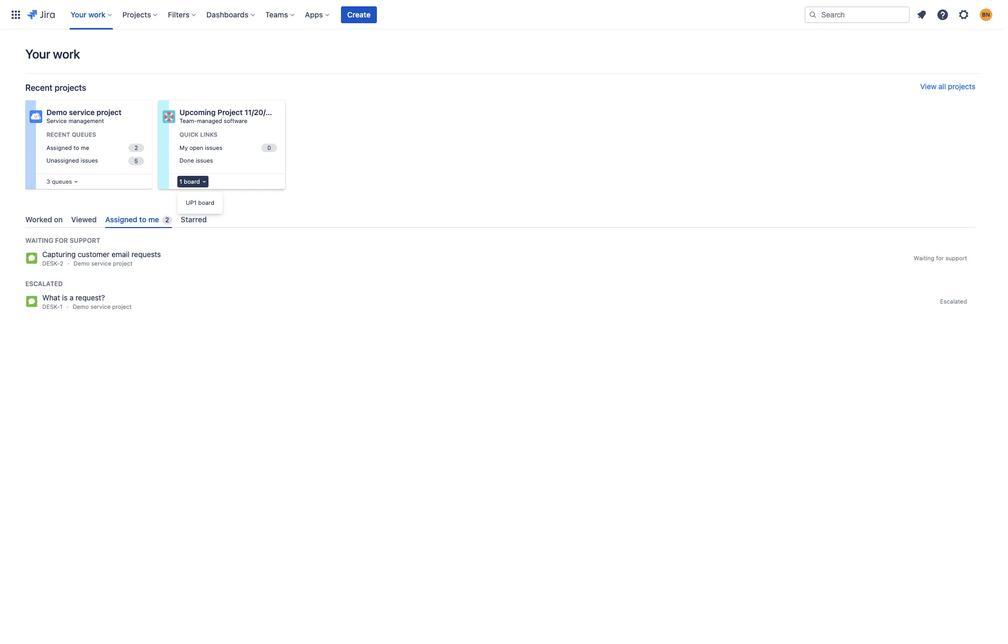 Task type: vqa. For each thing, say whether or not it's contained in the screenshot.
bottommost an
no



Task type: locate. For each thing, give the bounding box(es) containing it.
to up the unassigned issues
[[74, 144, 79, 151]]

work
[[88, 10, 105, 19], [53, 46, 80, 61]]

me
[[81, 144, 89, 151], [148, 215, 159, 224]]

your work
[[71, 10, 105, 19], [25, 46, 80, 61]]

0 vertical spatial 1
[[180, 178, 182, 185]]

1 down done in the top of the page
[[180, 178, 182, 185]]

board up "up1"
[[184, 178, 200, 185]]

issues down links
[[205, 144, 222, 151]]

project inside the capturing customer email requests desk-2 · demo service project
[[113, 260, 133, 267]]

links
[[200, 131, 218, 138]]

0 vertical spatial recent
[[25, 83, 53, 92]]

1 horizontal spatial to
[[139, 215, 146, 224]]

11/20/2023
[[245, 108, 284, 117]]

board inside button
[[198, 199, 214, 206]]

2 inside tab list
[[165, 216, 169, 224]]

demo inside what is a request? desk-1 · demo service project
[[73, 303, 89, 310]]

1 vertical spatial waiting for support
[[914, 255, 968, 262]]

2 inside the capturing customer email requests desk-2 · demo service project
[[60, 260, 63, 267]]

· down capturing
[[68, 260, 69, 267]]

issues for demo service project
[[81, 157, 98, 164]]

what is a request? desk-1 · demo service project
[[42, 293, 132, 310]]

service inside the capturing customer email requests desk-2 · demo service project
[[91, 260, 111, 267]]

assigned to me inside tab list
[[105, 215, 159, 224]]

· for is
[[67, 303, 68, 310]]

desk-
[[42, 260, 60, 267], [42, 303, 60, 310]]

banner
[[0, 0, 1006, 30]]

project
[[97, 108, 122, 117], [113, 260, 133, 267], [112, 303, 132, 310]]

queues down management
[[72, 131, 96, 138]]

demo
[[46, 108, 67, 117], [74, 260, 90, 267], [73, 303, 89, 310]]

0 vertical spatial waiting
[[25, 237, 53, 245]]

1 horizontal spatial 1
[[180, 178, 182, 185]]

service inside demo service project service management
[[69, 108, 95, 117]]

0 vertical spatial waiting for support
[[25, 237, 100, 245]]

·
[[68, 260, 69, 267], [67, 303, 68, 310]]

1 horizontal spatial your
[[71, 10, 87, 19]]

queues for 3 queues
[[52, 178, 72, 185]]

assigned
[[46, 144, 72, 151], [105, 215, 137, 224]]

my
[[180, 144, 188, 151]]

2 desk- from the top
[[42, 303, 60, 310]]

0 horizontal spatial projects
[[55, 83, 86, 92]]

apps
[[305, 10, 323, 19]]

demo down customer
[[74, 260, 90, 267]]

email
[[112, 250, 130, 259]]

0 horizontal spatial 1
[[60, 303, 62, 310]]

0 horizontal spatial assigned
[[46, 144, 72, 151]]

1 horizontal spatial waiting for support
[[914, 255, 968, 262]]

assigned to me link
[[44, 142, 146, 154]]

work up recent projects
[[53, 46, 80, 61]]

0 horizontal spatial your
[[25, 46, 50, 61]]

request?
[[76, 293, 105, 302]]

0 vertical spatial project
[[97, 108, 122, 117]]

0 horizontal spatial work
[[53, 46, 80, 61]]

1 horizontal spatial for
[[937, 255, 944, 262]]

work left projects
[[88, 10, 105, 19]]

recent projects
[[25, 83, 86, 92]]

1 horizontal spatial work
[[88, 10, 105, 19]]

1 vertical spatial board
[[198, 199, 214, 206]]

settings image
[[958, 8, 971, 21]]

0 horizontal spatial waiting for support
[[25, 237, 100, 245]]

team-
[[180, 117, 197, 124]]

0 vertical spatial demo
[[46, 108, 67, 117]]

1 vertical spatial 1
[[60, 303, 62, 310]]

0 horizontal spatial to
[[74, 144, 79, 151]]

filters
[[168, 10, 190, 19]]

unassigned issues link
[[44, 155, 146, 167]]

unassigned issues
[[46, 157, 98, 164]]

1 horizontal spatial 2
[[165, 216, 169, 224]]

0 vertical spatial board
[[184, 178, 200, 185]]

1 board button
[[177, 176, 208, 187]]

1 horizontal spatial projects
[[948, 82, 976, 91]]

service down customer
[[91, 260, 111, 267]]

your work left projects
[[71, 10, 105, 19]]

board inside popup button
[[184, 178, 200, 185]]

dashboards button
[[203, 6, 259, 23]]

waiting for support
[[25, 237, 100, 245], [914, 255, 968, 262]]

0 vertical spatial desk-
[[42, 260, 60, 267]]

done issues link
[[177, 155, 279, 167]]

1 vertical spatial recent
[[46, 131, 70, 138]]

waiting
[[25, 237, 53, 245], [914, 255, 935, 262]]

1 desk- from the top
[[42, 260, 60, 267]]

0 vertical spatial assigned
[[46, 144, 72, 151]]

my open issues
[[180, 144, 222, 151]]

projects up demo service project service management
[[55, 83, 86, 92]]

· down is
[[67, 303, 68, 310]]

1 vertical spatial for
[[937, 255, 944, 262]]

demo up service
[[46, 108, 67, 117]]

capturing customer email requests desk-2 · demo service project
[[42, 250, 161, 267]]

1 down is
[[60, 303, 62, 310]]

0 vertical spatial support
[[70, 237, 100, 245]]

1 vertical spatial me
[[148, 215, 159, 224]]

1 horizontal spatial assigned
[[105, 215, 137, 224]]

queues
[[72, 131, 96, 138], [52, 178, 72, 185]]

2 left starred
[[165, 216, 169, 224]]

to up requests at the top left of the page
[[139, 215, 146, 224]]

recent
[[25, 83, 53, 92], [46, 131, 70, 138]]

desk- inside the capturing customer email requests desk-2 · demo service project
[[42, 260, 60, 267]]

view all projects link
[[921, 82, 976, 93]]

1 vertical spatial demo
[[74, 260, 90, 267]]

projects
[[122, 10, 151, 19]]

teams button
[[262, 6, 299, 23]]

a
[[70, 293, 74, 302]]

jira image
[[27, 8, 55, 21], [27, 8, 55, 21]]

2 vertical spatial project
[[112, 303, 132, 310]]

assigned to me down recent queues
[[46, 144, 89, 151]]

· inside the capturing customer email requests desk-2 · demo service project
[[68, 260, 69, 267]]

what
[[42, 293, 60, 302]]

1 horizontal spatial escalated
[[941, 298, 968, 305]]

notifications image
[[916, 8, 928, 21]]

service
[[46, 117, 67, 124]]

3 queues
[[46, 178, 72, 185]]

1 inside popup button
[[180, 178, 182, 185]]

demo inside the capturing customer email requests desk-2 · demo service project
[[74, 260, 90, 267]]

1 vertical spatial service
[[91, 260, 111, 267]]

service inside what is a request? desk-1 · demo service project
[[91, 303, 111, 310]]

desk- down capturing
[[42, 260, 60, 267]]

0 vertical spatial ·
[[68, 260, 69, 267]]

assigned to me up email
[[105, 215, 159, 224]]

open
[[190, 144, 203, 151]]

0 vertical spatial your work
[[71, 10, 105, 19]]

1 inside what is a request? desk-1 · demo service project
[[60, 303, 62, 310]]

customer
[[78, 250, 110, 259]]

1 horizontal spatial assigned to me
[[105, 215, 159, 224]]

0 vertical spatial for
[[55, 237, 68, 245]]

up1 board
[[186, 199, 214, 206]]

your
[[71, 10, 87, 19], [25, 46, 50, 61]]

issues down assigned to me link
[[81, 157, 98, 164]]

demo service project service management
[[46, 108, 122, 124]]

your profile and settings image
[[980, 8, 993, 21]]

issues down my open issues
[[196, 157, 213, 164]]

· inside what is a request? desk-1 · demo service project
[[67, 303, 68, 310]]

view all projects
[[921, 82, 976, 91]]

recent up service
[[25, 83, 53, 92]]

projects
[[948, 82, 976, 91], [55, 83, 86, 92]]

desk- down the what
[[42, 303, 60, 310]]

worked on
[[25, 215, 63, 224]]

0 horizontal spatial me
[[81, 144, 89, 151]]

0 vertical spatial assigned to me
[[46, 144, 89, 151]]

projects right all
[[948, 82, 976, 91]]

desk- inside what is a request? desk-1 · demo service project
[[42, 303, 60, 310]]

support
[[70, 237, 100, 245], [946, 255, 968, 262]]

queues for recent queues
[[72, 131, 96, 138]]

service
[[69, 108, 95, 117], [91, 260, 111, 267], [91, 303, 111, 310]]

2 vertical spatial demo
[[73, 303, 89, 310]]

capturing
[[42, 250, 76, 259]]

assigned up email
[[105, 215, 137, 224]]

queues right 3
[[52, 178, 72, 185]]

2 down capturing
[[60, 260, 63, 267]]

for
[[55, 237, 68, 245], [937, 255, 944, 262]]

assigned up unassigned
[[46, 144, 72, 151]]

worked
[[25, 215, 52, 224]]

2 vertical spatial service
[[91, 303, 111, 310]]

0 vertical spatial queues
[[72, 131, 96, 138]]

1 vertical spatial your
[[25, 46, 50, 61]]

board right "up1"
[[198, 199, 214, 206]]

recent for recent queues
[[46, 131, 70, 138]]

board
[[184, 178, 200, 185], [198, 199, 214, 206]]

Search field
[[805, 6, 911, 23]]

0 vertical spatial 2
[[165, 216, 169, 224]]

all
[[939, 82, 947, 91]]

0 vertical spatial service
[[69, 108, 95, 117]]

1 vertical spatial assigned to me
[[105, 215, 159, 224]]

service down request?
[[91, 303, 111, 310]]

quick links
[[180, 131, 218, 138]]

project inside what is a request? desk-1 · demo service project
[[112, 303, 132, 310]]

1 vertical spatial desk-
[[42, 303, 60, 310]]

done issues
[[180, 157, 213, 164]]

tab list
[[21, 211, 980, 228]]

recent down service
[[46, 131, 70, 138]]

me up requests at the top left of the page
[[148, 215, 159, 224]]

1
[[180, 178, 182, 185], [60, 303, 62, 310]]

escalated
[[25, 280, 63, 288], [941, 298, 968, 305]]

0 horizontal spatial 2
[[60, 260, 63, 267]]

1 vertical spatial queues
[[52, 178, 72, 185]]

1 vertical spatial 2
[[60, 260, 63, 267]]

0 horizontal spatial escalated
[[25, 280, 63, 288]]

issues for upcoming project 11/20/2023
[[196, 157, 213, 164]]

0 vertical spatial work
[[88, 10, 105, 19]]

your work up recent projects
[[25, 46, 80, 61]]

issues
[[205, 144, 222, 151], [81, 157, 98, 164], [196, 157, 213, 164]]

0 horizontal spatial assigned to me
[[46, 144, 89, 151]]

3 queues button
[[44, 176, 80, 187]]

1 vertical spatial support
[[946, 255, 968, 262]]

1 vertical spatial escalated
[[941, 298, 968, 305]]

1 vertical spatial waiting
[[914, 255, 935, 262]]

desk- for capturing
[[42, 260, 60, 267]]

2
[[165, 216, 169, 224], [60, 260, 63, 267]]

· for customer
[[68, 260, 69, 267]]

me up unassigned issues link
[[81, 144, 89, 151]]

1 horizontal spatial support
[[946, 255, 968, 262]]

1 vertical spatial ·
[[67, 303, 68, 310]]

apps button
[[302, 6, 334, 23]]

create
[[347, 10, 371, 19]]

teams
[[265, 10, 288, 19]]

service up management
[[69, 108, 95, 117]]

assigned to me
[[46, 144, 89, 151], [105, 215, 159, 224]]

demo down a
[[73, 303, 89, 310]]

to
[[74, 144, 79, 151], [139, 215, 146, 224]]

1 vertical spatial project
[[113, 260, 133, 267]]

0 vertical spatial your
[[71, 10, 87, 19]]

queues inside dropdown button
[[52, 178, 72, 185]]

starred
[[181, 215, 207, 224]]



Task type: describe. For each thing, give the bounding box(es) containing it.
up1
[[186, 199, 197, 206]]

up1 board link
[[184, 197, 217, 209]]

managed
[[197, 117, 222, 124]]

work inside "dropdown button"
[[88, 10, 105, 19]]

requests
[[131, 250, 161, 259]]

desk- for what
[[42, 303, 60, 310]]

0 vertical spatial escalated
[[25, 280, 63, 288]]

project inside demo service project service management
[[97, 108, 122, 117]]

project for request?
[[112, 303, 132, 310]]

0 vertical spatial me
[[81, 144, 89, 151]]

0 vertical spatial to
[[74, 144, 79, 151]]

view
[[921, 82, 937, 91]]

on
[[54, 215, 63, 224]]

your inside "dropdown button"
[[71, 10, 87, 19]]

management
[[68, 117, 104, 124]]

demo for is
[[73, 303, 89, 310]]

demo for customer
[[74, 260, 90, 267]]

up1 board button
[[177, 195, 223, 211]]

upcoming
[[180, 108, 216, 117]]

board image
[[72, 177, 80, 186]]

tab list containing worked on
[[21, 211, 980, 228]]

board for 1 board
[[184, 178, 200, 185]]

dashboards
[[207, 10, 249, 19]]

demo inside demo service project service management
[[46, 108, 67, 117]]

done
[[180, 157, 194, 164]]

0 horizontal spatial for
[[55, 237, 68, 245]]

upcoming project 11/20/2023 team-managed software
[[180, 108, 284, 124]]

primary element
[[6, 0, 805, 29]]

1 vertical spatial to
[[139, 215, 146, 224]]

software
[[224, 117, 248, 124]]

unassigned
[[46, 157, 79, 164]]

viewed
[[71, 215, 97, 224]]

0 horizontal spatial waiting
[[25, 237, 53, 245]]

recent queues
[[46, 131, 96, 138]]

projects button
[[119, 6, 162, 23]]

search image
[[809, 10, 818, 19]]

3
[[46, 178, 50, 185]]

board image
[[200, 177, 208, 186]]

1 vertical spatial your work
[[25, 46, 80, 61]]

create button
[[341, 6, 377, 23]]

0 horizontal spatial support
[[70, 237, 100, 245]]

project
[[218, 108, 243, 117]]

filters button
[[165, 6, 200, 23]]

1 horizontal spatial me
[[148, 215, 159, 224]]

your work inside "dropdown button"
[[71, 10, 105, 19]]

appswitcher icon image
[[10, 8, 22, 21]]

is
[[62, 293, 68, 302]]

project for requests
[[113, 260, 133, 267]]

1 horizontal spatial waiting
[[914, 255, 935, 262]]

1 board
[[180, 178, 200, 185]]

service for is
[[91, 303, 111, 310]]

help image
[[937, 8, 950, 21]]

board for up1 board
[[198, 199, 214, 206]]

1 vertical spatial assigned
[[105, 215, 137, 224]]

my open issues link
[[177, 142, 279, 154]]

service for customer
[[91, 260, 111, 267]]

1 vertical spatial work
[[53, 46, 80, 61]]

quick
[[180, 131, 199, 138]]

your work button
[[67, 6, 116, 23]]

banner containing your work
[[0, 0, 1006, 30]]

recent for recent projects
[[25, 83, 53, 92]]



